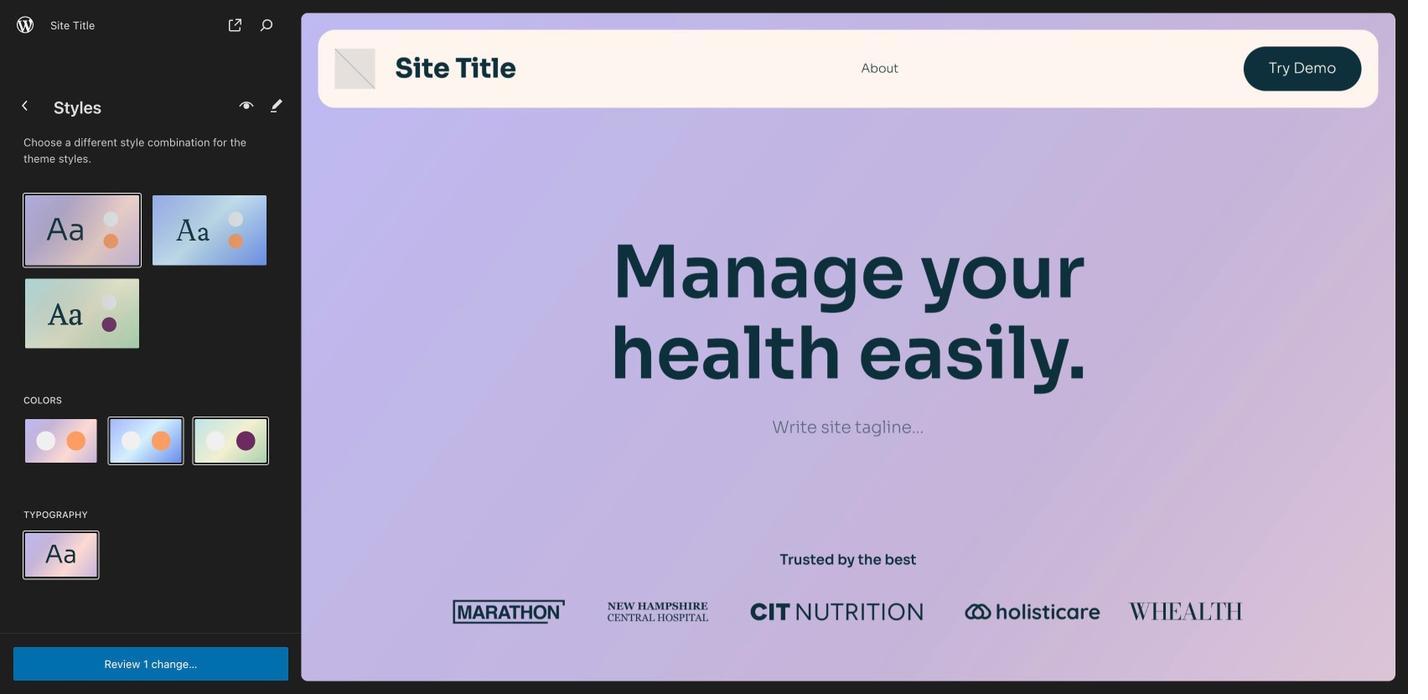 Task type: vqa. For each thing, say whether or not it's contained in the screenshot.
Back image
yes



Task type: locate. For each thing, give the bounding box(es) containing it.
back image
[[15, 96, 35, 116]]

style book image
[[236, 96, 257, 116]]

view site (opens in a new tab) image
[[225, 15, 245, 35]]



Task type: describe. For each thing, give the bounding box(es) containing it.
edit styles image
[[267, 96, 287, 116]]

open command palette image
[[257, 15, 277, 35]]



